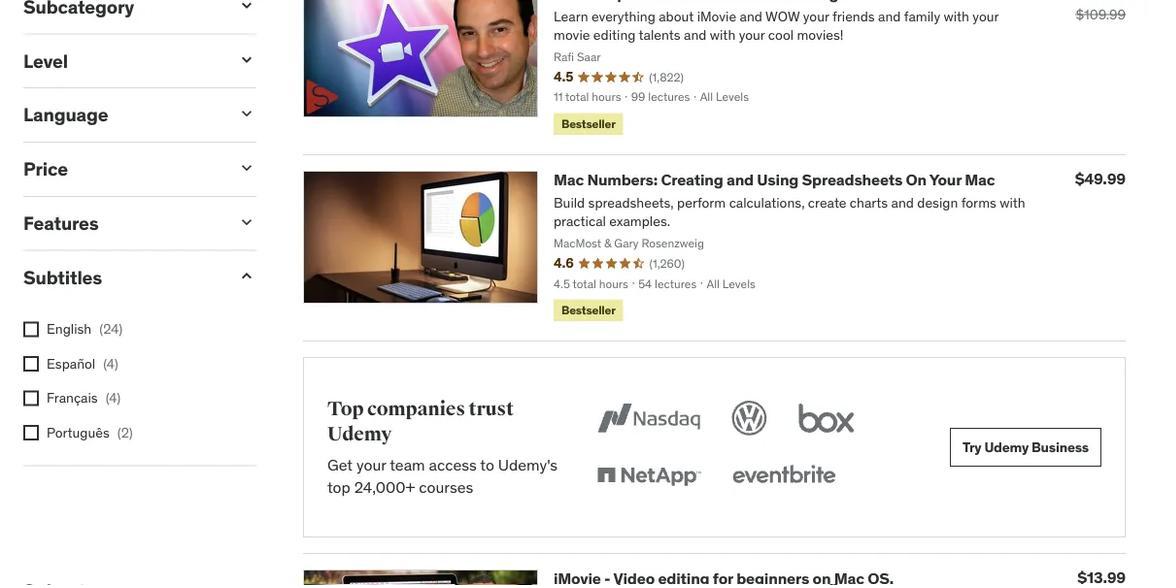 Task type: vqa. For each thing, say whether or not it's contained in the screenshot.
Español
yes



Task type: describe. For each thing, give the bounding box(es) containing it.
volkswagen image
[[728, 397, 771, 440]]

price button
[[23, 157, 222, 181]]

try
[[963, 439, 982, 456]]

top companies trust udemy get your team access to udemy's top 24,000+ courses
[[327, 398, 558, 497]]

business
[[1032, 439, 1089, 456]]

xsmall image for português
[[23, 426, 39, 441]]

nasdaq image
[[593, 397, 705, 440]]

on
[[906, 170, 927, 190]]

(24)
[[99, 320, 123, 338]]

subtitles
[[23, 266, 102, 289]]

1 mac from the left
[[554, 170, 584, 190]]

1 horizontal spatial udemy
[[985, 439, 1029, 456]]

português (2)
[[47, 424, 133, 442]]

features button
[[23, 212, 222, 235]]

trust
[[469, 398, 514, 422]]

features
[[23, 212, 99, 235]]

small image for language
[[237, 104, 256, 124]]

english
[[47, 320, 92, 338]]

xsmall image for español
[[23, 356, 39, 372]]

netapp image
[[593, 456, 705, 498]]

english (24)
[[47, 320, 123, 338]]

(4) for español (4)
[[103, 355, 118, 373]]

try udemy business
[[963, 439, 1089, 456]]

companies
[[367, 398, 465, 422]]

udemy's
[[498, 455, 558, 475]]

language button
[[23, 103, 222, 126]]

small image for features
[[237, 213, 256, 232]]

level button
[[23, 49, 222, 72]]

team
[[390, 455, 425, 475]]

small image for subtitles
[[237, 267, 256, 286]]

box image
[[794, 397, 859, 440]]

using
[[757, 170, 799, 190]]

spreadsheets
[[802, 170, 903, 190]]

top
[[327, 477, 351, 497]]

your
[[357, 455, 386, 475]]

xsmall image for english
[[23, 322, 39, 337]]

top
[[327, 398, 364, 422]]

get
[[327, 455, 353, 475]]



Task type: locate. For each thing, give the bounding box(es) containing it.
udemy right try
[[985, 439, 1029, 456]]

1 xsmall image from the top
[[23, 322, 39, 337]]

udemy inside top companies trust udemy get your team access to udemy's top 24,000+ courses
[[327, 423, 392, 447]]

level
[[23, 49, 68, 72]]

0 horizontal spatial udemy
[[327, 423, 392, 447]]

xsmall image for français
[[23, 391, 39, 407]]

(4) for français (4)
[[106, 390, 121, 407]]

courses
[[419, 477, 473, 497]]

$49.99
[[1075, 168, 1126, 188]]

1 horizontal spatial mac
[[965, 170, 995, 190]]

xsmall image left español
[[23, 356, 39, 372]]

mac right your
[[965, 170, 995, 190]]

mac numbers: creating and using spreadsheets on your mac link
[[554, 170, 995, 190]]

français
[[47, 390, 98, 407]]

small image
[[237, 50, 256, 69], [237, 213, 256, 232]]

numbers:
[[587, 170, 658, 190]]

mac left numbers:
[[554, 170, 584, 190]]

0 horizontal spatial mac
[[554, 170, 584, 190]]

0 vertical spatial xsmall image
[[23, 356, 39, 372]]

udemy down top
[[327, 423, 392, 447]]

and
[[727, 170, 754, 190]]

(4) up '(2)'
[[106, 390, 121, 407]]

1 xsmall image from the top
[[23, 356, 39, 372]]

24,000+
[[354, 477, 415, 497]]

xsmall image left français
[[23, 391, 39, 407]]

3 small image from the top
[[237, 158, 256, 178]]

1 small image from the top
[[237, 0, 256, 15]]

português
[[47, 424, 110, 442]]

price
[[23, 157, 68, 181]]

small image
[[237, 0, 256, 15], [237, 104, 256, 124], [237, 158, 256, 178], [237, 267, 256, 286]]

español
[[47, 355, 95, 373]]

xsmall image
[[23, 322, 39, 337], [23, 391, 39, 407]]

1 small image from the top
[[237, 50, 256, 69]]

xsmall image
[[23, 356, 39, 372], [23, 426, 39, 441]]

0 vertical spatial xsmall image
[[23, 322, 39, 337]]

eventbrite image
[[728, 456, 840, 498]]

(2)
[[117, 424, 133, 442]]

français (4)
[[47, 390, 121, 407]]

(4) down (24)
[[103, 355, 118, 373]]

small image for price
[[237, 158, 256, 178]]

2 xsmall image from the top
[[23, 426, 39, 441]]

your
[[930, 170, 962, 190]]

2 small image from the top
[[237, 213, 256, 232]]

español (4)
[[47, 355, 118, 373]]

udemy
[[327, 423, 392, 447], [985, 439, 1029, 456]]

subtitles button
[[23, 266, 222, 289]]

1 vertical spatial xsmall image
[[23, 391, 39, 407]]

$109.99
[[1076, 6, 1126, 23]]

2 small image from the top
[[237, 104, 256, 124]]

mac numbers: creating and using spreadsheets on your mac
[[554, 170, 995, 190]]

2 mac from the left
[[965, 170, 995, 190]]

0 vertical spatial (4)
[[103, 355, 118, 373]]

1 vertical spatial small image
[[237, 213, 256, 232]]

1 vertical spatial (4)
[[106, 390, 121, 407]]

try udemy business link
[[950, 429, 1102, 467]]

small image for level
[[237, 50, 256, 69]]

0 vertical spatial small image
[[237, 50, 256, 69]]

language
[[23, 103, 108, 126]]

to
[[480, 455, 494, 475]]

mac
[[554, 170, 584, 190], [965, 170, 995, 190]]

(4)
[[103, 355, 118, 373], [106, 390, 121, 407]]

1 vertical spatial xsmall image
[[23, 426, 39, 441]]

creating
[[661, 170, 723, 190]]

xsmall image left português
[[23, 426, 39, 441]]

access
[[429, 455, 477, 475]]

2 xsmall image from the top
[[23, 391, 39, 407]]

4 small image from the top
[[237, 267, 256, 286]]

xsmall image left english
[[23, 322, 39, 337]]



